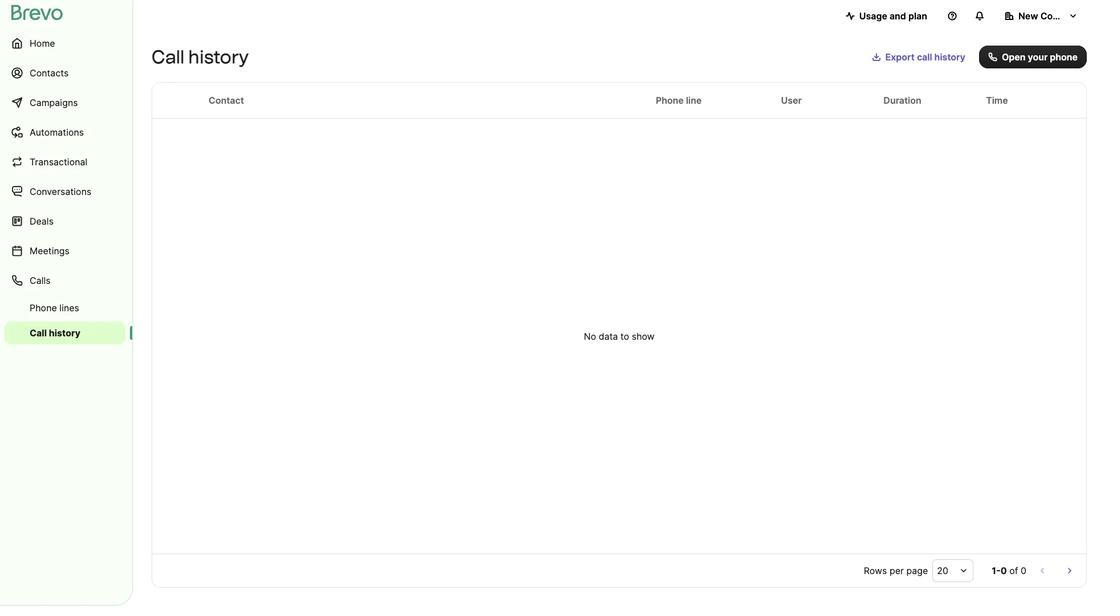 Task type: locate. For each thing, give the bounding box(es) containing it.
new
[[1019, 10, 1039, 22]]

open your phone
[[1003, 51, 1079, 63]]

0 vertical spatial phone
[[656, 95, 684, 106]]

1 vertical spatial phone
[[30, 302, 57, 314]]

home
[[30, 38, 55, 49]]

1 horizontal spatial call history
[[152, 46, 249, 68]]

1 horizontal spatial call
[[152, 46, 184, 68]]

phone lines
[[30, 302, 79, 314]]

calls link
[[5, 267, 125, 294]]

usage and plan
[[860, 10, 928, 22]]

history right call
[[935, 51, 966, 63]]

history down phone lines link
[[49, 327, 81, 339]]

history up contact
[[189, 46, 249, 68]]

page
[[907, 565, 929, 577]]

1 horizontal spatial 0
[[1022, 565, 1027, 577]]

deals link
[[5, 208, 125, 235]]

1 vertical spatial call history
[[30, 327, 81, 339]]

phone
[[656, 95, 684, 106], [30, 302, 57, 314]]

0 horizontal spatial 0
[[1001, 565, 1008, 577]]

usage and plan button
[[837, 5, 937, 27]]

0 horizontal spatial phone
[[30, 302, 57, 314]]

user
[[782, 95, 802, 106]]

history
[[189, 46, 249, 68], [935, 51, 966, 63], [49, 327, 81, 339]]

phone left lines
[[30, 302, 57, 314]]

0 vertical spatial call
[[152, 46, 184, 68]]

conversations link
[[5, 178, 125, 205]]

0
[[1001, 565, 1008, 577], [1022, 565, 1027, 577]]

automations
[[30, 127, 84, 138]]

home link
[[5, 30, 125, 57]]

call history
[[152, 46, 249, 68], [30, 327, 81, 339]]

1-
[[993, 565, 1001, 577]]

0 vertical spatial call history
[[152, 46, 249, 68]]

export
[[886, 51, 915, 63]]

call
[[152, 46, 184, 68], [30, 327, 47, 339]]

new company button
[[996, 5, 1088, 27]]

0 horizontal spatial history
[[49, 327, 81, 339]]

0 right the of on the right bottom of the page
[[1022, 565, 1027, 577]]

call history link
[[5, 322, 125, 345]]

contacts
[[30, 67, 69, 79]]

line
[[687, 95, 702, 106]]

phone line
[[656, 95, 702, 106]]

0 left the of on the right bottom of the page
[[1001, 565, 1008, 577]]

20
[[938, 565, 949, 577]]

meetings
[[30, 245, 70, 257]]

and
[[890, 10, 907, 22]]

transactional link
[[5, 148, 125, 176]]

0 horizontal spatial call history
[[30, 327, 81, 339]]

1 horizontal spatial phone
[[656, 95, 684, 106]]

show
[[632, 331, 655, 342]]

rows per page
[[865, 565, 929, 577]]

export call history button
[[863, 46, 975, 68]]

campaigns
[[30, 97, 78, 108]]

2 horizontal spatial history
[[935, 51, 966, 63]]

calls
[[30, 275, 51, 286]]

1 vertical spatial call
[[30, 327, 47, 339]]

per
[[890, 565, 905, 577]]

call history down phone lines
[[30, 327, 81, 339]]

phone left line
[[656, 95, 684, 106]]

export call history
[[886, 51, 966, 63]]

call history up contact
[[152, 46, 249, 68]]

contact
[[209, 95, 244, 106]]



Task type: describe. For each thing, give the bounding box(es) containing it.
your
[[1029, 51, 1049, 63]]

1 horizontal spatial history
[[189, 46, 249, 68]]

conversations
[[30, 186, 91, 197]]

data
[[599, 331, 618, 342]]

1 0 from the left
[[1001, 565, 1008, 577]]

call
[[918, 51, 933, 63]]

20 button
[[933, 560, 974, 582]]

no
[[584, 331, 597, 342]]

no data to show
[[584, 331, 655, 342]]

to
[[621, 331, 630, 342]]

plan
[[909, 10, 928, 22]]

duration
[[884, 95, 922, 106]]

history inside button
[[935, 51, 966, 63]]

automations link
[[5, 119, 125, 146]]

lines
[[60, 302, 79, 314]]

phone for phone lines
[[30, 302, 57, 314]]

time
[[987, 95, 1009, 106]]

deals
[[30, 216, 54, 227]]

usage
[[860, 10, 888, 22]]

contacts link
[[5, 59, 125, 87]]

phone
[[1051, 51, 1079, 63]]

company
[[1041, 10, 1083, 22]]

0 horizontal spatial call
[[30, 327, 47, 339]]

phone for phone line
[[656, 95, 684, 106]]

1-0 of 0
[[993, 565, 1027, 577]]

phone lines link
[[5, 297, 125, 319]]

rows
[[865, 565, 888, 577]]

transactional
[[30, 156, 87, 168]]

new company
[[1019, 10, 1083, 22]]

of
[[1010, 565, 1019, 577]]

meetings link
[[5, 237, 125, 265]]

open
[[1003, 51, 1026, 63]]

campaigns link
[[5, 89, 125, 116]]

open your phone button
[[980, 46, 1088, 68]]

2 0 from the left
[[1022, 565, 1027, 577]]



Task type: vqa. For each thing, say whether or not it's contained in the screenshot.
of
yes



